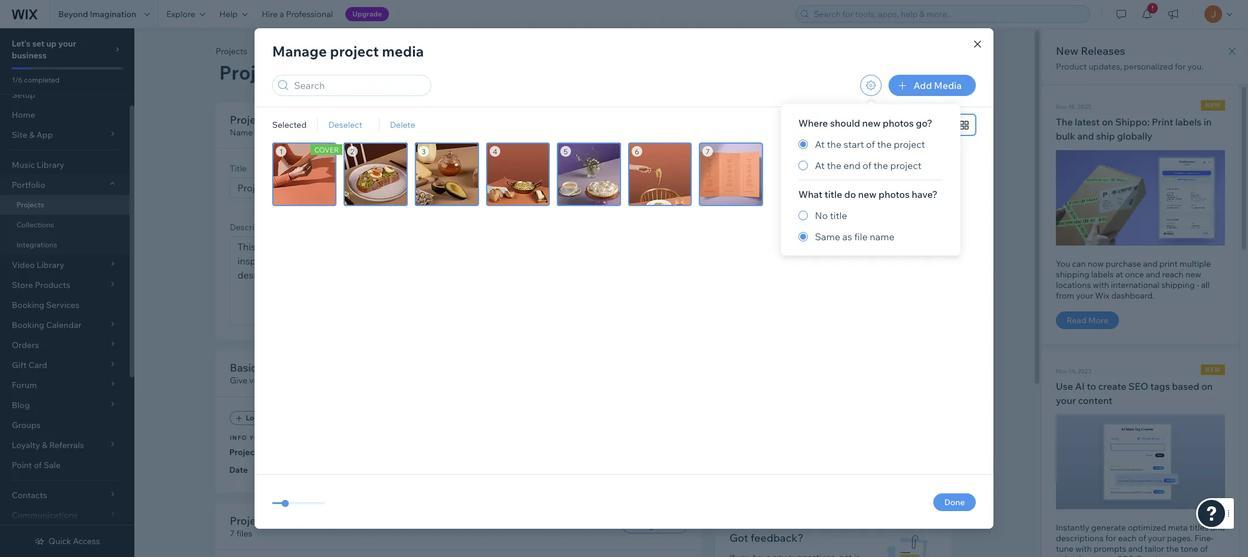 Task type: vqa. For each thing, say whether or not it's contained in the screenshot.
1st the "Booking" from the bottom of the Sidebar element
no



Task type: describe. For each thing, give the bounding box(es) containing it.
locations
[[1056, 280, 1091, 290]]

read more
[[1067, 315, 1109, 326]]

file
[[855, 231, 868, 243]]

of inside basic info give visitors a quick overview of this project.
[[344, 376, 352, 386]]

your up 'panel.'
[[1148, 534, 1166, 544]]

Title field
[[234, 178, 683, 198]]

info you've added
[[230, 434, 303, 442]]

instantly generate optimized meta titles and descriptions for each of your pages. fine- tune with prompts and tailor the tone of voice from your seo panel.
[[1056, 523, 1226, 558]]

projects link
[[0, 195, 130, 215]]

18,
[[1069, 103, 1077, 111]]

7 inside the project media 7 files
[[230, 529, 235, 539]]

type
[[260, 447, 279, 458]]

imagination
[[90, 9, 136, 19]]

latest
[[1075, 116, 1100, 128]]

2023 for ai
[[1078, 368, 1092, 375]]

info for basic info
[[259, 361, 278, 375]]

seo inside instantly generate optimized meta titles and descriptions for each of your pages. fine- tune with prompts and tailor the tone of voice from your seo panel.
[[1118, 555, 1135, 558]]

can
[[1072, 259, 1086, 269]]

got feedback?
[[730, 532, 804, 545]]

integrations
[[17, 241, 57, 249]]

this inside project info name this project and describe it to your visitors.
[[255, 127, 269, 138]]

use
[[1056, 381, 1073, 392]]

portfolio inside checkbox
[[762, 218, 799, 229]]

4
[[493, 147, 497, 156]]

what title do new photos have?
[[799, 189, 938, 200]]

to inside use ai to create seo tags based on your content
[[1087, 381, 1097, 392]]

professional
[[286, 9, 333, 19]]

hide
[[730, 118, 751, 130]]

ai
[[1076, 381, 1085, 392]]

home link
[[0, 105, 130, 125]]

add for add media
[[914, 80, 932, 91]]

add a collection button
[[730, 245, 806, 255]]

seo inside use ai to create seo tags based on your content
[[1129, 381, 1149, 392]]

project inside project info name this project and describe it to your visitors.
[[230, 113, 266, 127]]

project.
[[370, 376, 399, 386]]

1 vertical spatial title
[[289, 61, 329, 84]]

of inside sidebar element
[[34, 460, 42, 471]]

at for at the start of the project
[[815, 139, 825, 150]]

files
[[237, 529, 252, 539]]

with inside instantly generate optimized meta titles and descriptions for each of your pages. fine- tune with prompts and tailor the tone of voice from your seo panel.
[[1076, 544, 1092, 555]]

description
[[230, 222, 274, 233]]

sidebar element
[[0, 28, 134, 558]]

projects for projects button
[[216, 46, 247, 57]]

where should new photos go?
[[799, 117, 933, 129]]

collections
[[866, 180, 908, 191]]

0 vertical spatial for
[[1175, 61, 1186, 72]]

music
[[12, 160, 35, 170]]

quick
[[285, 376, 306, 386]]

to inside project info name this project and describe it to your visitors.
[[359, 127, 367, 138]]

my portfolio
[[746, 218, 799, 229]]

a inside basic info give visitors a quick overview of this project.
[[279, 376, 283, 386]]

media for manage media
[[659, 522, 680, 531]]

2023 for latest
[[1078, 103, 1092, 111]]

fine-
[[1195, 534, 1214, 544]]

info
[[230, 434, 247, 442]]

the down arrange
[[878, 139, 892, 150]]

you can now purchase and print multiple shipping labels at once and reach new locations with international shipping - all from your wix dashboard.
[[1056, 259, 1212, 301]]

prompts
[[1094, 544, 1127, 555]]

media inside the project media 7 files
[[268, 515, 299, 528]]

new for use ai to create seo tags based on your content
[[1206, 366, 1221, 373]]

project up 'search' field on the left of the page
[[330, 42, 379, 60]]

read more link
[[1056, 312, 1120, 329]]

option group containing at the start of the project
[[799, 137, 943, 173]]

in
[[1204, 116, 1212, 128]]

generate
[[1092, 523, 1127, 534]]

this inside basic info give visitors a quick overview of this project.
[[354, 376, 368, 386]]

1 vertical spatial new
[[859, 189, 877, 200]]

project down "by"
[[894, 139, 926, 150]]

integrations link
[[0, 235, 130, 255]]

print
[[1152, 116, 1174, 128]]

and inside 'the latest on shippo: print labels in bulk and ship globally'
[[1078, 130, 1095, 142]]

groups
[[12, 420, 41, 431]]

with inside you can now purchase and print multiple shipping labels at once and reach new locations with international shipping - all from your wix dashboard.
[[1093, 280, 1110, 290]]

1 vertical spatial photos
[[879, 189, 910, 200]]

tune
[[1056, 544, 1074, 555]]

nov 18, 2023
[[1056, 103, 1092, 111]]

of right each
[[1139, 534, 1147, 544]]

group this project into one or more collections
[[730, 180, 908, 191]]

you.
[[1188, 61, 1204, 72]]

project type
[[229, 447, 279, 458]]

the up collections
[[874, 160, 889, 172]]

1 horizontal spatial shipping
[[1162, 280, 1195, 290]]

2 vertical spatial 2023
[[324, 465, 343, 476]]

1 vertical spatial project title
[[219, 61, 329, 84]]

each
[[1119, 534, 1137, 544]]

collections link
[[0, 215, 130, 235]]

more
[[1089, 315, 1109, 326]]

deselect
[[328, 120, 362, 130]]

2
[[351, 147, 354, 156]]

explore
[[166, 9, 195, 19]]

product
[[1056, 61, 1087, 72]]

0 horizontal spatial -
[[854, 118, 858, 129]]

projects button
[[210, 42, 253, 60]]

manage for manage project media
[[272, 42, 327, 60]]

international
[[1111, 280, 1160, 290]]

0 horizontal spatial shipping
[[1056, 269, 1090, 280]]

- inside you can now purchase and print multiple shipping labels at once and reach new locations with international shipping - all from your wix dashboard.
[[1197, 280, 1200, 290]]

dashboard.
[[1112, 290, 1155, 301]]

hide this project
[[730, 118, 802, 130]]

ship
[[1097, 130, 1115, 142]]

nov for the
[[1056, 103, 1067, 111]]

all
[[1202, 280, 1210, 290]]

groups link
[[0, 416, 130, 436]]

more
[[844, 180, 864, 191]]

april
[[304, 465, 322, 476]]

7 inside gallery media management grid
[[706, 147, 710, 156]]

your inside project info name this project and describe it to your visitors.
[[368, 127, 386, 138]]

done
[[945, 498, 965, 508]]

date
[[229, 465, 248, 476]]

the left start
[[827, 139, 842, 150]]

content
[[1078, 395, 1113, 406]]

pages.
[[1168, 534, 1193, 544]]

of right the tone
[[1201, 544, 1208, 555]]

1/6
[[12, 75, 22, 84]]

no
[[815, 210, 828, 222]]

project left into
[[772, 180, 799, 191]]

added
[[278, 434, 303, 442]]

let's
[[12, 38, 30, 49]]

location
[[246, 414, 275, 423]]

2 vertical spatial title
[[230, 163, 247, 174]]

and inside project info name this project and describe it to your visitors.
[[300, 127, 314, 138]]

a for professional
[[280, 9, 284, 19]]

print
[[1160, 259, 1178, 269]]

booking services
[[12, 300, 80, 311]]

give
[[230, 376, 247, 386]]

updates,
[[1089, 61, 1123, 72]]

let's set up your business
[[12, 38, 76, 61]]

help
[[219, 9, 238, 19]]

tags
[[1151, 381, 1170, 392]]

title for no
[[830, 210, 848, 222]]



Task type: locate. For each thing, give the bounding box(es) containing it.
project up 1 on the top of page
[[271, 127, 298, 138]]

1 vertical spatial title
[[830, 210, 848, 222]]

1 horizontal spatial 7
[[706, 147, 710, 156]]

on inside use ai to create seo tags based on your content
[[1202, 381, 1213, 392]]

once
[[1126, 269, 1144, 280]]

from up read
[[1056, 290, 1075, 301]]

project info name this project and describe it to your visitors.
[[230, 113, 417, 138]]

releases
[[1081, 44, 1126, 58]]

project inside project info name this project and describe it to your visitors.
[[271, 127, 298, 138]]

services
[[46, 300, 80, 311]]

at
[[1116, 269, 1124, 280]]

with
[[1093, 280, 1110, 290], [1076, 544, 1092, 555]]

project
[[272, 46, 300, 57], [219, 61, 285, 84], [230, 113, 266, 127], [229, 447, 258, 458], [230, 515, 266, 528]]

1 vertical spatial to
[[1087, 381, 1097, 392]]

1 horizontal spatial on
[[1202, 381, 1213, 392]]

projects for projects link
[[17, 200, 44, 209]]

1 vertical spatial a
[[762, 245, 766, 255]]

booking
[[12, 300, 44, 311]]

the inside instantly generate optimized meta titles and descriptions for each of your pages. fine- tune with prompts and tailor the tone of voice from your seo panel.
[[1167, 544, 1179, 555]]

title down project title button
[[289, 61, 329, 84]]

1 horizontal spatial media
[[382, 42, 424, 60]]

2 nov from the top
[[1056, 368, 1067, 375]]

0 vertical spatial info
[[268, 113, 287, 127]]

and left describe
[[300, 127, 314, 138]]

option group down where should new photos go?
[[799, 137, 943, 173]]

option group
[[799, 137, 943, 173], [799, 209, 943, 244]]

april 2023
[[304, 465, 343, 476]]

panel.
[[1137, 555, 1160, 558]]

your inside let's set up your business
[[58, 38, 76, 49]]

on inside 'the latest on shippo: print labels in bulk and ship globally'
[[1102, 116, 1114, 128]]

0 horizontal spatial media
[[268, 515, 299, 528]]

tone
[[1181, 544, 1199, 555]]

from down descriptions
[[1079, 555, 1097, 558]]

what
[[799, 189, 823, 200]]

at the end of the project
[[815, 160, 922, 172]]

1 vertical spatial media
[[268, 515, 299, 528]]

1 horizontal spatial projects
[[216, 46, 247, 57]]

labels left in
[[1176, 116, 1202, 128]]

1 vertical spatial 2023
[[1078, 368, 1092, 375]]

portfolio button
[[0, 175, 130, 195]]

1 vertical spatial 7
[[230, 529, 235, 539]]

0 horizontal spatial portfolio
[[12, 180, 45, 190]]

of left sale
[[34, 460, 42, 471]]

use ai to create seo tags based on your content
[[1056, 381, 1213, 406]]

nov left 18,
[[1056, 103, 1067, 111]]

seo down each
[[1118, 555, 1135, 558]]

project
[[330, 42, 379, 60], [771, 118, 802, 130], [271, 127, 298, 138], [894, 139, 926, 150], [891, 160, 922, 172], [772, 180, 799, 191]]

the left the tone
[[1167, 544, 1179, 555]]

tailor
[[1145, 544, 1165, 555]]

and left print
[[1144, 259, 1158, 269]]

0 vertical spatial photos
[[883, 117, 914, 129]]

to right ai
[[1087, 381, 1097, 392]]

nov for use
[[1056, 368, 1067, 375]]

menu
[[272, 114, 421, 136]]

the left end
[[827, 160, 842, 172]]

2 vertical spatial a
[[279, 376, 283, 386]]

shippo:
[[1116, 116, 1150, 128]]

nov
[[1056, 103, 1067, 111], [1056, 368, 1067, 375]]

projects down portfolio popup button
[[17, 200, 44, 209]]

of right start
[[867, 139, 875, 150]]

manage media
[[630, 522, 680, 531]]

arrange by
[[872, 121, 909, 129]]

create
[[1099, 381, 1127, 392]]

at down where
[[815, 139, 825, 150]]

0 vertical spatial on
[[1102, 116, 1114, 128]]

1
[[279, 147, 283, 156]]

0 vertical spatial new
[[863, 117, 881, 129]]

labels left "at"
[[1092, 269, 1114, 280]]

- left all
[[1197, 280, 1200, 290]]

0 vertical spatial 2023
[[1078, 103, 1092, 111]]

as
[[843, 231, 853, 243]]

1 horizontal spatial labels
[[1176, 116, 1202, 128]]

labels inside you can now purchase and print multiple shipping labels at once and reach new locations with international shipping - all from your wix dashboard.
[[1092, 269, 1114, 280]]

1 horizontal spatial portfolio
[[762, 218, 799, 229]]

title left do
[[825, 189, 843, 200]]

and right "once"
[[1146, 269, 1161, 280]]

1 horizontal spatial from
[[1079, 555, 1097, 558]]

or
[[834, 180, 842, 191]]

info for project info
[[268, 113, 287, 127]]

portfolio inside popup button
[[12, 180, 45, 190]]

quick access
[[49, 536, 100, 547]]

1 vertical spatial seo
[[1118, 555, 1135, 558]]

music library
[[12, 160, 64, 170]]

new inside you can now purchase and print multiple shipping labels at once and reach new locations with international shipping - all from your wix dashboard.
[[1186, 269, 1202, 280]]

0 vertical spatial new
[[1206, 101, 1221, 109]]

this
[[753, 118, 769, 130], [255, 127, 269, 138], [756, 180, 770, 191], [354, 376, 368, 386]]

projects down help button
[[216, 46, 247, 57]]

1 vertical spatial portfolio
[[762, 218, 799, 229]]

1 vertical spatial for
[[1106, 534, 1117, 544]]

project media 7 files
[[230, 515, 299, 539]]

media
[[934, 80, 962, 91], [659, 522, 680, 531]]

1 nov from the top
[[1056, 103, 1067, 111]]

1 vertical spatial info
[[259, 361, 278, 375]]

seo
[[1129, 381, 1149, 392], [1118, 555, 1135, 558]]

collections inside sidebar element
[[17, 220, 54, 229]]

photos left go?
[[883, 117, 914, 129]]

portfolio down music
[[12, 180, 45, 190]]

Search field
[[291, 75, 427, 95]]

beyond imagination
[[58, 9, 136, 19]]

0 vertical spatial add
[[914, 80, 932, 91]]

info inside project info name this project and describe it to your visitors.
[[268, 113, 287, 127]]

option group containing no title
[[799, 209, 943, 244]]

and left tailor at the right of page
[[1129, 544, 1143, 555]]

have?
[[912, 189, 938, 200]]

of right end
[[863, 160, 872, 172]]

collections up group
[[730, 166, 786, 180]]

1 horizontal spatial for
[[1175, 61, 1186, 72]]

basic info give visitors a quick overview of this project.
[[230, 361, 399, 386]]

from inside you can now purchase and print multiple shipping labels at once and reach new locations with international shipping - all from your wix dashboard.
[[1056, 290, 1075, 301]]

new up at the start of the project
[[863, 117, 881, 129]]

your down "use" at the right bottom of page
[[1056, 395, 1076, 406]]

project inside the project media 7 files
[[230, 515, 266, 528]]

info
[[268, 113, 287, 127], [259, 361, 278, 375]]

2023 right april
[[324, 465, 343, 476]]

your down generate
[[1099, 555, 1116, 558]]

2023 right 18,
[[1078, 103, 1092, 111]]

project down 'hire a professional' link
[[272, 46, 300, 57]]

1 vertical spatial option group
[[799, 209, 943, 244]]

0 horizontal spatial add
[[744, 245, 760, 255]]

and right the titles
[[1211, 523, 1226, 534]]

0 horizontal spatial on
[[1102, 116, 1114, 128]]

at up group this project into one or more collections
[[815, 160, 825, 172]]

and down the 'latest' on the top right
[[1078, 130, 1095, 142]]

set
[[32, 38, 44, 49]]

the latest on shippo: print labels in bulk and ship globally
[[1056, 116, 1212, 142]]

0 vertical spatial option group
[[799, 137, 943, 173]]

1 horizontal spatial -
[[1197, 280, 1200, 290]]

this right name
[[255, 127, 269, 138]]

0 vertical spatial to
[[359, 127, 367, 138]]

music library link
[[0, 155, 130, 175]]

2 vertical spatial new
[[1186, 269, 1202, 280]]

add
[[914, 80, 932, 91], [744, 245, 760, 255]]

title inside option group
[[830, 210, 848, 222]]

into
[[801, 180, 816, 191]]

info up visitors
[[259, 361, 278, 375]]

new
[[863, 117, 881, 129], [859, 189, 877, 200], [1186, 269, 1202, 280]]

0 horizontal spatial projects
[[17, 200, 44, 209]]

1 vertical spatial on
[[1202, 381, 1213, 392]]

help button
[[212, 0, 255, 28]]

1 new from the top
[[1206, 101, 1221, 109]]

3
[[422, 147, 426, 156]]

Search for tools, apps, help & more... field
[[811, 6, 1086, 22]]

arrange by button
[[858, 120, 909, 130]]

title inside button
[[302, 46, 318, 57]]

this left project.
[[354, 376, 368, 386]]

completed
[[24, 75, 60, 84]]

1 vertical spatial -
[[1197, 280, 1200, 290]]

My Portfolio checkbox
[[730, 216, 937, 230]]

add up go?
[[914, 80, 932, 91]]

a inside 'hire a professional' link
[[280, 9, 284, 19]]

your left wix
[[1077, 290, 1094, 301]]

hire a professional
[[262, 9, 333, 19]]

1 vertical spatial media
[[659, 522, 680, 531]]

0 vertical spatial collections
[[730, 166, 786, 180]]

this right "hide"
[[753, 118, 769, 130]]

project title down 'hire a professional' link
[[272, 46, 318, 57]]

1 vertical spatial add
[[744, 245, 760, 255]]

0 vertical spatial title
[[825, 189, 843, 200]]

Description text field
[[230, 237, 687, 325]]

home
[[12, 110, 35, 120]]

it
[[352, 127, 357, 138]]

2 new from the top
[[1206, 366, 1221, 373]]

0 vertical spatial -
[[854, 118, 858, 129]]

labels inside 'the latest on shippo: print labels in bulk and ship globally'
[[1176, 116, 1202, 128]]

1 option group from the top
[[799, 137, 943, 173]]

0 horizontal spatial manage
[[272, 42, 327, 60]]

photos left have?
[[879, 189, 910, 200]]

project title inside button
[[272, 46, 318, 57]]

on right based
[[1202, 381, 1213, 392]]

0 vertical spatial at
[[815, 139, 825, 150]]

manage inside button
[[630, 522, 658, 531]]

- up start
[[854, 118, 858, 129]]

info inside basic info give visitors a quick overview of this project.
[[259, 361, 278, 375]]

with left "at"
[[1093, 280, 1110, 290]]

add down "my"
[[744, 245, 760, 255]]

end
[[844, 160, 861, 172]]

a for collection
[[762, 245, 766, 255]]

5
[[564, 147, 568, 156]]

start
[[844, 139, 864, 150]]

0 vertical spatial seo
[[1129, 381, 1149, 392]]

14,
[[1069, 368, 1077, 375]]

at for at the end of the project
[[815, 160, 825, 172]]

new right reach
[[1186, 269, 1202, 280]]

multiple
[[1180, 259, 1212, 269]]

your inside use ai to create seo tags based on your content
[[1056, 395, 1076, 406]]

0 horizontal spatial media
[[659, 522, 680, 531]]

now
[[1088, 259, 1104, 269]]

1 vertical spatial new
[[1206, 366, 1221, 373]]

nov left 14,
[[1056, 368, 1067, 375]]

add for add a collection
[[744, 245, 760, 255]]

0 vertical spatial portfolio
[[12, 180, 45, 190]]

of right overview
[[344, 376, 352, 386]]

1 vertical spatial collections
[[17, 220, 54, 229]]

new
[[1206, 101, 1221, 109], [1206, 366, 1221, 373]]

and
[[300, 127, 314, 138], [1078, 130, 1095, 142], [1144, 259, 1158, 269], [1146, 269, 1161, 280], [1211, 523, 1226, 534], [1129, 544, 1143, 555]]

2023 right 14,
[[1078, 368, 1092, 375]]

option group down what title do new photos have?
[[799, 209, 943, 244]]

1 vertical spatial labels
[[1092, 269, 1114, 280]]

2023
[[1078, 103, 1092, 111], [1078, 368, 1092, 375], [324, 465, 343, 476]]

from inside instantly generate optimized meta titles and descriptions for each of your pages. fine- tune with prompts and tailor the tone of voice from your seo panel.
[[1079, 555, 1097, 558]]

info up 1 on the top of page
[[268, 113, 287, 127]]

title right no
[[830, 210, 848, 222]]

0 horizontal spatial 7
[[230, 529, 235, 539]]

project inside project title button
[[272, 46, 300, 57]]

1 vertical spatial with
[[1076, 544, 1092, 555]]

your right the up
[[58, 38, 76, 49]]

0 horizontal spatial labels
[[1092, 269, 1114, 280]]

1 vertical spatial at
[[815, 160, 825, 172]]

1 horizontal spatial to
[[1087, 381, 1097, 392]]

a right hire
[[280, 9, 284, 19]]

gallery media management grid
[[272, 143, 976, 460]]

location button
[[230, 411, 282, 426]]

visitors.
[[388, 127, 417, 138]]

no title
[[815, 210, 848, 222]]

0 vertical spatial manage
[[272, 42, 327, 60]]

0 vertical spatial a
[[280, 9, 284, 19]]

1 horizontal spatial manage
[[630, 522, 658, 531]]

project title button
[[266, 42, 324, 60]]

name
[[230, 127, 253, 138]]

collections
[[730, 166, 786, 180], [17, 220, 54, 229]]

1 horizontal spatial collections
[[730, 166, 786, 180]]

0 horizontal spatial with
[[1076, 544, 1092, 555]]

0 vertical spatial 7
[[706, 147, 710, 156]]

title down professional
[[302, 46, 318, 57]]

seo left tags
[[1129, 381, 1149, 392]]

project right "hide"
[[771, 118, 802, 130]]

0 horizontal spatial collections
[[17, 220, 54, 229]]

project up collections
[[891, 160, 922, 172]]

2 option group from the top
[[799, 209, 943, 244]]

title for what
[[825, 189, 843, 200]]

with right tune
[[1076, 544, 1092, 555]]

sale
[[44, 460, 61, 471]]

portfolio
[[12, 180, 45, 190], [762, 218, 799, 229]]

0 vertical spatial projects
[[216, 46, 247, 57]]

to right it
[[359, 127, 367, 138]]

upgrade button
[[345, 7, 389, 21]]

-
[[854, 118, 858, 129], [1197, 280, 1200, 290]]

projects inside button
[[216, 46, 247, 57]]

projects inside sidebar element
[[17, 200, 44, 209]]

you've
[[249, 434, 276, 442]]

this right group
[[756, 180, 770, 191]]

business
[[12, 50, 47, 61]]

project up name
[[230, 113, 266, 127]]

add inside popup button
[[914, 80, 932, 91]]

a left quick at the left of the page
[[279, 376, 283, 386]]

1 vertical spatial from
[[1079, 555, 1097, 558]]

1 vertical spatial manage
[[630, 522, 658, 531]]

new right do
[[859, 189, 877, 200]]

2 at from the top
[[815, 160, 825, 172]]

for left you.
[[1175, 61, 1186, 72]]

0 vertical spatial with
[[1093, 280, 1110, 290]]

descriptions
[[1056, 534, 1104, 544]]

0 horizontal spatial from
[[1056, 290, 1075, 301]]

1 at from the top
[[815, 139, 825, 150]]

0 horizontal spatial for
[[1106, 534, 1117, 544]]

manage for manage media
[[630, 522, 658, 531]]

1 horizontal spatial media
[[934, 80, 962, 91]]

project down info at left
[[229, 447, 258, 458]]

title down name
[[230, 163, 247, 174]]

1 horizontal spatial add
[[914, 80, 932, 91]]

on up ship
[[1102, 116, 1114, 128]]

media for add media
[[934, 80, 962, 91]]

your inside you can now purchase and print multiple shipping labels at once and reach new locations with international shipping - all from your wix dashboard.
[[1077, 290, 1094, 301]]

selected
[[272, 120, 307, 130]]

based
[[1173, 381, 1200, 392]]

project down projects button
[[219, 61, 285, 84]]

0 vertical spatial labels
[[1176, 116, 1202, 128]]

0 horizontal spatial to
[[359, 127, 367, 138]]

0 vertical spatial media
[[382, 42, 424, 60]]

for inside instantly generate optimized meta titles and descriptions for each of your pages. fine- tune with prompts and tailor the tone of voice from your seo panel.
[[1106, 534, 1117, 544]]

the
[[827, 139, 842, 150], [878, 139, 892, 150], [827, 160, 842, 172], [874, 160, 889, 172], [1167, 544, 1179, 555]]

project up files
[[230, 515, 266, 528]]

project title down project title button
[[219, 61, 329, 84]]

new for the latest on shippo: print labels in bulk and ship globally
[[1206, 101, 1221, 109]]

0 vertical spatial from
[[1056, 290, 1075, 301]]

0 vertical spatial project title
[[272, 46, 318, 57]]

0 vertical spatial nov
[[1056, 103, 1067, 111]]

0 vertical spatial title
[[302, 46, 318, 57]]

0 vertical spatial media
[[934, 80, 962, 91]]

media inside popup button
[[934, 80, 962, 91]]

upgrade
[[353, 9, 382, 18]]

portfolio up add a collection
[[762, 218, 799, 229]]

nov 14, 2023
[[1056, 368, 1092, 375]]

arrange
[[872, 121, 899, 129]]

menu containing selected
[[272, 114, 421, 136]]

1 vertical spatial projects
[[17, 200, 44, 209]]

your right it
[[368, 127, 386, 138]]

for left each
[[1106, 534, 1117, 544]]

1 vertical spatial nov
[[1056, 368, 1067, 375]]

collections up integrations
[[17, 220, 54, 229]]

library
[[37, 160, 64, 170]]

by
[[900, 121, 909, 129]]

1 horizontal spatial with
[[1093, 280, 1110, 290]]

purchase
[[1106, 259, 1142, 269]]

overview
[[308, 376, 342, 386]]

a left collection
[[762, 245, 766, 255]]

media inside button
[[659, 522, 680, 531]]



